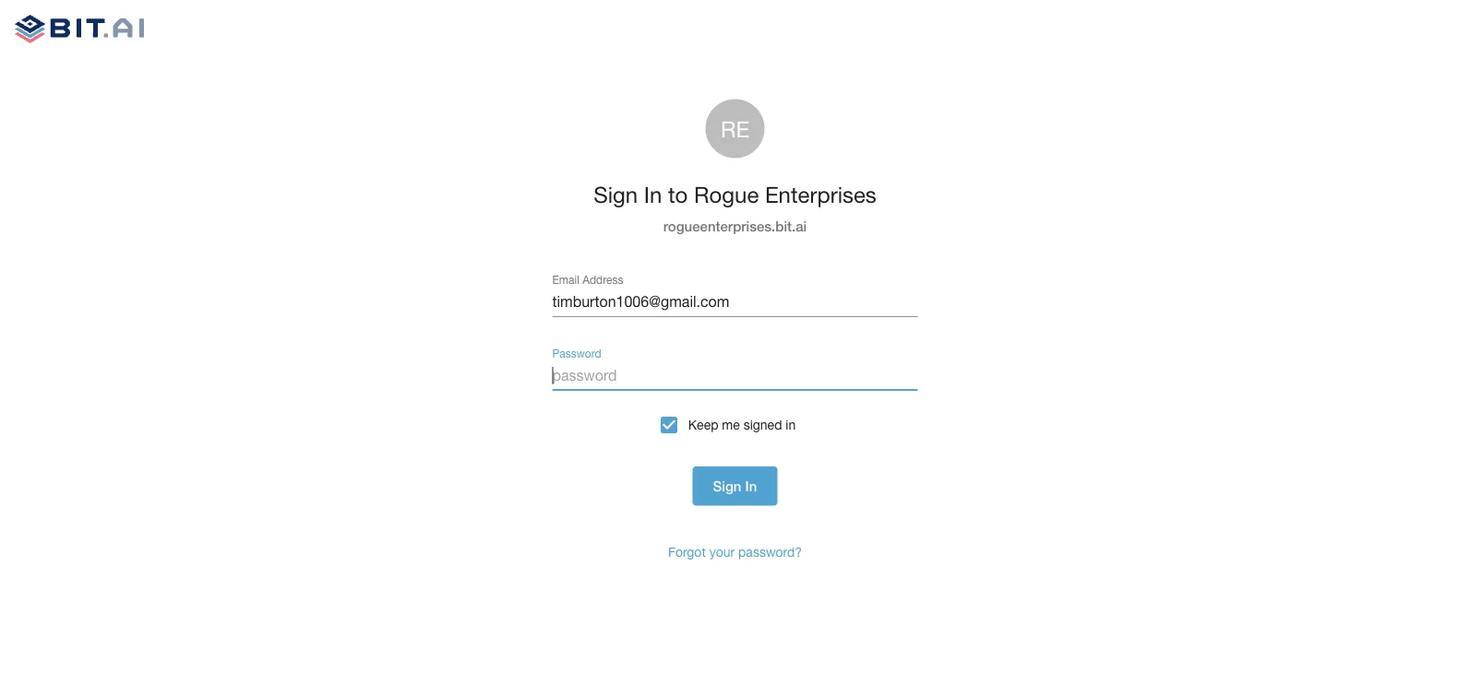 Task type: vqa. For each thing, say whether or not it's contained in the screenshot.
you@example.com text field
yes



Task type: locate. For each thing, give the bounding box(es) containing it.
0 vertical spatial in
[[644, 182, 662, 208]]

sign in to rogue enterprises
[[594, 182, 877, 208]]

forgot
[[668, 544, 706, 560]]

sign for sign in to rogue enterprises
[[594, 182, 638, 208]]

sign
[[594, 182, 638, 208], [713, 478, 742, 495]]

sign left to
[[594, 182, 638, 208]]

0 horizontal spatial in
[[644, 182, 662, 208]]

in for sign in
[[746, 478, 757, 495]]

enterprises
[[765, 182, 877, 208]]

in
[[786, 418, 796, 433]]

me
[[722, 418, 740, 433]]

signed
[[744, 418, 782, 433]]

keep
[[688, 418, 719, 433]]

sign inside button
[[713, 478, 742, 495]]

1 horizontal spatial sign
[[713, 478, 742, 495]]

in down keep me signed in
[[746, 478, 757, 495]]

in
[[644, 182, 662, 208], [746, 478, 757, 495]]

0 horizontal spatial sign
[[594, 182, 638, 208]]

forgot your password?
[[668, 544, 802, 560]]

in left to
[[644, 182, 662, 208]]

1 horizontal spatial in
[[746, 478, 757, 495]]

re
[[721, 116, 750, 142]]

in for sign in to rogue enterprises
[[644, 182, 662, 208]]

1 vertical spatial sign
[[713, 478, 742, 495]]

sign down me
[[713, 478, 742, 495]]

rogueenterprises.bit.ai
[[664, 218, 807, 235]]

keep me signed in
[[688, 418, 796, 433]]

1 vertical spatial in
[[746, 478, 757, 495]]

0 vertical spatial sign
[[594, 182, 638, 208]]

your
[[710, 544, 735, 560]]

in inside button
[[746, 478, 757, 495]]

password
[[552, 347, 602, 360]]



Task type: describe. For each thing, give the bounding box(es) containing it.
rogue
[[694, 182, 759, 208]]

sign for sign in
[[713, 478, 742, 495]]

email address
[[552, 274, 623, 286]]

sign in button
[[693, 467, 778, 506]]

email
[[552, 274, 580, 286]]

you@example.com text field
[[552, 288, 918, 318]]

address
[[583, 274, 623, 286]]

password?
[[739, 544, 802, 560]]

to
[[668, 182, 688, 208]]

password password field
[[552, 362, 918, 391]]

forgot your password? link
[[668, 544, 802, 560]]

sign in
[[713, 478, 757, 495]]



